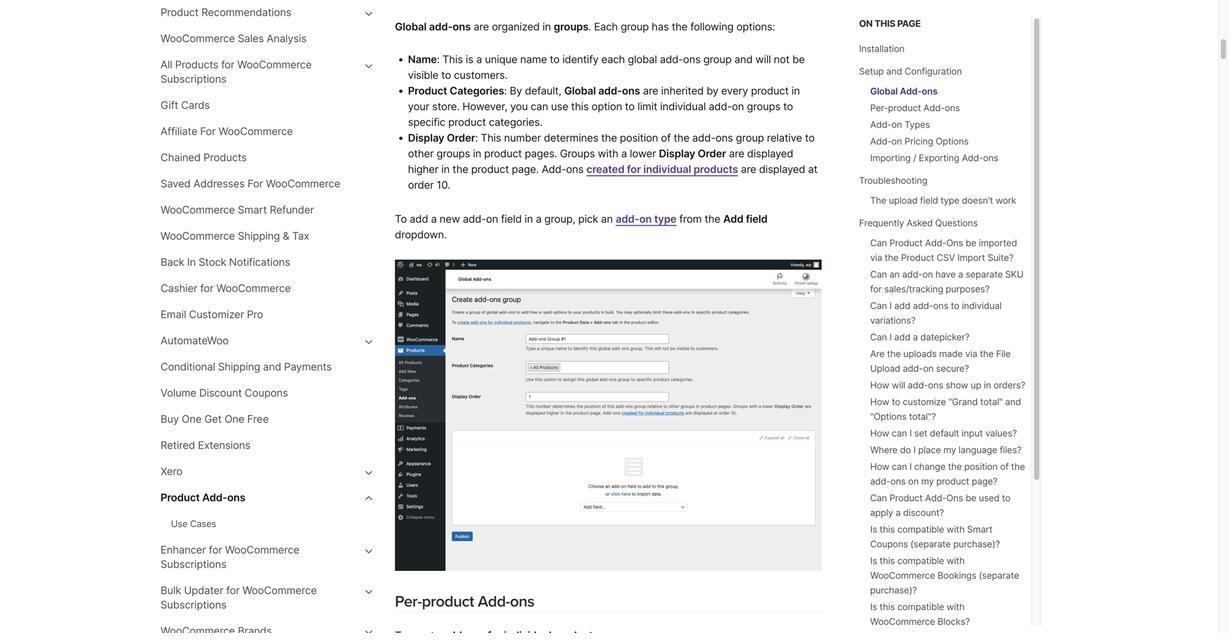 Task type: locate. For each thing, give the bounding box(es) containing it.
0 vertical spatial purchase)?
[[953, 539, 1000, 550]]

1 horizontal spatial this
[[481, 131, 501, 144]]

and up every
[[735, 53, 753, 66]]

1 vertical spatial groups
[[747, 100, 781, 113]]

products inside all products for woocommerce subscriptions
[[175, 58, 218, 71]]

1 horizontal spatial (separate
[[979, 570, 1019, 581]]

3 subscriptions from the top
[[161, 598, 227, 611]]

option
[[592, 100, 622, 113]]

pick
[[578, 213, 598, 225]]

add- up name
[[429, 20, 453, 33]]

can up variations?
[[870, 300, 887, 311]]

2 one from the left
[[225, 413, 244, 425]]

products inside chained products "link"
[[203, 151, 247, 164]]

has
[[652, 20, 669, 33]]

1 vertical spatial (separate
[[979, 570, 1019, 581]]

products for chained
[[203, 151, 247, 164]]

can i add a datepicker? link
[[870, 332, 970, 343]]

to right relative
[[805, 131, 815, 144]]

coupons down the conditional shipping and payments 'link' at left bottom
[[245, 387, 288, 399]]

can down frequently
[[870, 237, 887, 249]]

1 horizontal spatial field
[[746, 213, 768, 225]]

customers.
[[454, 69, 508, 81]]

: down 'however,'
[[475, 131, 478, 144]]

determines
[[544, 131, 599, 144]]

0 vertical spatial of
[[661, 131, 671, 144]]

purchase)? up bookings
[[953, 539, 1000, 550]]

display up created for individual products "link"
[[659, 147, 695, 160]]

on down "change" at the bottom
[[908, 476, 919, 487]]

0 horizontal spatial :
[[437, 53, 440, 66]]

configuration
[[905, 66, 962, 77]]

this inside : this number determines the position of the add-ons group relative to other groups in product pages. groups with a lower
[[481, 131, 501, 144]]

affiliate for woocommerce link
[[161, 124, 364, 139]]

input
[[962, 428, 983, 439]]

volume discount coupons
[[161, 387, 288, 399]]

enhancer for woocommerce subscriptions link
[[161, 543, 364, 572]]

0 horizontal spatial purchase)?
[[870, 585, 917, 596]]

1 vertical spatial this
[[481, 131, 501, 144]]

page
[[897, 18, 921, 29]]

to right 'visible'
[[441, 69, 451, 81]]

field up asked
[[920, 195, 938, 206]]

add- down sales/tracking
[[913, 300, 933, 311]]

a left group,
[[536, 213, 542, 225]]

product
[[751, 84, 789, 97], [888, 102, 921, 113], [448, 116, 486, 129], [484, 147, 522, 160], [471, 163, 509, 176], [937, 476, 969, 487], [422, 592, 474, 611]]

1 one from the left
[[182, 413, 202, 425]]

each
[[602, 53, 625, 66]]

subscriptions down enhancer
[[161, 558, 227, 571]]

of
[[661, 131, 671, 144], [1000, 461, 1009, 472]]

1 how from the top
[[870, 380, 890, 391]]

0 vertical spatial my
[[944, 444, 956, 456]]

0 horizontal spatial of
[[661, 131, 671, 144]]

at
[[808, 163, 818, 176]]

0 horizontal spatial display
[[408, 131, 444, 144]]

place
[[918, 444, 941, 456]]

bulk updater for woocommerce subscriptions link
[[161, 583, 364, 612]]

1 vertical spatial an
[[890, 269, 900, 280]]

this inside ": this is a unique name to identify each global add-ons group and will not be visible to customers."
[[443, 53, 463, 66]]

product up 'discount?'
[[890, 493, 923, 504]]

discount?
[[903, 507, 944, 518]]

1 vertical spatial group
[[704, 53, 732, 66]]

free
[[247, 413, 269, 425]]

0 vertical spatial group
[[621, 20, 649, 33]]

a right the have
[[958, 269, 963, 280]]

1 vertical spatial will
[[892, 380, 906, 391]]

be up import
[[966, 237, 977, 249]]

2 subscriptions from the top
[[161, 558, 227, 571]]

1 horizontal spatial for
[[248, 177, 263, 190]]

updater
[[184, 584, 223, 597]]

new
[[440, 213, 460, 225]]

0 horizontal spatial group
[[621, 20, 649, 33]]

can an add-on have a separate sku for sales/tracking purposes? link
[[870, 269, 1024, 295]]

display order up products
[[659, 147, 726, 160]]

1 horizontal spatial purchase)?
[[953, 539, 1000, 550]]

woocommerce down use cases link
[[225, 544, 299, 556]]

woocommerce up in
[[161, 230, 235, 242]]

0 vertical spatial position
[[620, 131, 658, 144]]

total"?
[[909, 411, 936, 422]]

1 horizontal spatial of
[[1000, 461, 1009, 472]]

order up products
[[698, 147, 726, 160]]

subscriptions for products
[[161, 73, 227, 85]]

1 horizontal spatial per-product add-ons link
[[870, 102, 960, 113]]

2 horizontal spatial :
[[504, 84, 507, 97]]

be inside ": this is a unique name to identify each global add-ons group and will not be visible to customers."
[[793, 53, 805, 66]]

displayed inside are displayed higher in the product page. add-ons
[[747, 147, 794, 160]]

for up chained products
[[200, 125, 216, 138]]

doesn't
[[962, 195, 993, 206]]

0 vertical spatial for
[[200, 125, 216, 138]]

shipping inside the conditional shipping and payments 'link'
[[218, 360, 260, 373]]

add up 'dropdown.'
[[410, 213, 428, 225]]

woocommerce down enhancer for woocommerce subscriptions link
[[242, 584, 317, 597]]

ons down the how can i change the position of the add-ons on my product page? link
[[947, 493, 963, 504]]

0 horizontal spatial can
[[531, 100, 548, 113]]

group,
[[545, 213, 576, 225]]

global up 'use'
[[564, 84, 596, 97]]

order
[[447, 131, 475, 144], [698, 147, 726, 160]]

0 horizontal spatial will
[[756, 53, 771, 66]]

/
[[913, 152, 917, 164]]

woocommerce down analysis
[[237, 58, 312, 71]]

compatible up the blocks?
[[898, 601, 944, 613]]

: inside : this number determines the position of the add-ons group relative to other groups in product pages. groups with a lower
[[475, 131, 478, 144]]

purposes?
[[946, 284, 990, 295]]

this for is
[[443, 53, 463, 66]]

for up variations?
[[870, 284, 882, 295]]

ons
[[453, 20, 471, 33], [683, 53, 701, 66], [622, 84, 640, 97], [922, 86, 938, 97], [945, 102, 960, 113], [716, 131, 733, 144], [983, 152, 999, 164], [566, 163, 584, 176], [933, 300, 949, 311], [928, 380, 944, 391], [891, 476, 906, 487], [227, 491, 245, 504], [510, 592, 534, 611]]

extensions
[[198, 439, 250, 452]]

position inside : this number determines the position of the add-ons group relative to other groups in product pages. groups with a lower
[[620, 131, 658, 144]]

2 vertical spatial compatible
[[898, 601, 944, 613]]

setup
[[859, 66, 884, 77]]

troubleshooting link
[[859, 175, 928, 186]]

uploads
[[904, 348, 937, 359]]

groups inside : this number determines the position of the add-ons group relative to other groups in product pages. groups with a lower
[[437, 147, 470, 160]]

0 vertical spatial type
[[941, 195, 960, 206]]

0 vertical spatial compatible
[[898, 524, 944, 535]]

for up email customizer pro
[[200, 282, 214, 295]]

1 horizontal spatial via
[[966, 348, 978, 359]]

0 vertical spatial individual
[[660, 100, 706, 113]]

are inside are displayed higher in the product page. add-ons
[[729, 147, 744, 160]]

product inside are displayed higher in the product page. add-ons
[[471, 163, 509, 176]]

for down cases
[[209, 544, 222, 556]]

shipping up volume discount coupons at the bottom left of page
[[218, 360, 260, 373]]

0 vertical spatial smart
[[238, 203, 267, 216]]

add up variations?
[[894, 300, 911, 311]]

created for individual products
[[587, 163, 738, 176]]

0 vertical spatial this
[[443, 53, 463, 66]]

will down upload on the right bottom
[[892, 380, 906, 391]]

1 vertical spatial coupons
[[870, 539, 908, 550]]

1 horizontal spatial display
[[659, 147, 695, 160]]

for inside bulk updater for woocommerce subscriptions
[[226, 584, 240, 597]]

in right organized
[[543, 20, 551, 33]]

smart down used
[[967, 524, 993, 535]]

0 horizontal spatial coupons
[[245, 387, 288, 399]]

product categories : by default, global add-ons
[[408, 84, 640, 97]]

2 horizontal spatial global
[[870, 86, 898, 97]]

shipping
[[238, 230, 280, 242], [218, 360, 260, 373]]

position up 'page?'
[[965, 461, 998, 472]]

i down do
[[910, 461, 912, 472]]

5 can from the top
[[870, 493, 887, 504]]

on inside are inherited by every product in your store. however, you can use this option to limit individual add-on groups to specific product categories.
[[732, 100, 744, 113]]

0 horizontal spatial an
[[601, 213, 613, 225]]

shipping for and
[[218, 360, 260, 373]]

can up apply
[[870, 493, 887, 504]]

2 horizontal spatial groups
[[747, 100, 781, 113]]

3 can from the top
[[870, 300, 887, 311]]

subscriptions inside all products for woocommerce subscriptions
[[161, 73, 227, 85]]

1 vertical spatial compatible
[[898, 555, 944, 566]]

use
[[551, 100, 568, 113]]

of inside : this number determines the position of the add-ons group relative to other groups in product pages. groups with a lower
[[661, 131, 671, 144]]

1 vertical spatial can
[[892, 461, 907, 472]]

1 horizontal spatial can
[[892, 461, 907, 472]]

subscriptions down updater
[[161, 598, 227, 611]]

in
[[543, 20, 551, 33], [792, 84, 800, 97], [473, 147, 481, 160], [441, 163, 450, 176], [525, 213, 533, 225], [984, 380, 991, 391]]

1 horizontal spatial :
[[475, 131, 478, 144]]

cases
[[190, 518, 216, 529]]

1 vertical spatial be
[[966, 237, 977, 249]]

add inside to add a new add-on field in a group, pick an add-on type from the add field dropdown.
[[410, 213, 428, 225]]

orders?
[[994, 380, 1026, 391]]

setup and configuration
[[859, 66, 962, 77]]

visible
[[408, 69, 439, 81]]

: left by in the top of the page
[[504, 84, 507, 97]]

0 horizontal spatial display order
[[408, 131, 475, 144]]

all products for woocommerce subscriptions
[[161, 58, 312, 85]]

in inside are displayed higher in the product page. add-ons
[[441, 163, 450, 176]]

purchase)? up is this compatible with woocommerce blocks? link
[[870, 585, 917, 596]]

displayed for are displayed at order 10.
[[759, 163, 805, 176]]

1 ons from the top
[[947, 237, 963, 249]]

product up use
[[161, 491, 200, 504]]

display order down specific
[[408, 131, 475, 144]]

are inside are displayed at order 10.
[[741, 163, 756, 176]]

in down 'however,'
[[473, 147, 481, 160]]

2 is from the top
[[870, 555, 877, 566]]

1 vertical spatial is
[[870, 555, 877, 566]]

files?
[[1000, 444, 1022, 456]]

position up lower
[[620, 131, 658, 144]]

0 vertical spatial add
[[410, 213, 428, 225]]

1 vertical spatial add
[[894, 300, 911, 311]]

0 vertical spatial subscriptions
[[161, 73, 227, 85]]

4 can from the top
[[870, 332, 887, 343]]

displayed left "at"
[[759, 163, 805, 176]]

one right get
[[225, 413, 244, 425]]

global up name
[[395, 20, 427, 33]]

2 vertical spatial individual
[[962, 300, 1002, 311]]

an right pick
[[601, 213, 613, 225]]

"grand
[[949, 396, 978, 407]]

on left the have
[[923, 269, 933, 280]]

is this compatible with woocommerce bookings (separate purchase)? link
[[870, 555, 1019, 596]]

2 vertical spatial :
[[475, 131, 478, 144]]

the down files?
[[1011, 461, 1025, 472]]

2 vertical spatial subscriptions
[[161, 598, 227, 611]]

with up bookings
[[947, 555, 965, 566]]

3 is from the top
[[870, 601, 877, 613]]

bulk updater for woocommerce subscriptions
[[161, 584, 317, 611]]

0 horizontal spatial via
[[870, 252, 882, 263]]

group inside ": this is a unique name to identify each global add-ons group and will not be visible to customers."
[[704, 53, 732, 66]]

0 horizontal spatial position
[[620, 131, 658, 144]]

installation
[[859, 43, 905, 54]]

be left used
[[966, 493, 977, 504]]

do
[[900, 444, 911, 456]]

can inside are inherited by every product in your store. however, you can use this option to limit individual add-on groups to specific product categories.
[[531, 100, 548, 113]]

1 vertical spatial individual
[[643, 163, 691, 176]]

chained
[[161, 151, 201, 164]]

1 vertical spatial display order
[[659, 147, 726, 160]]

global inside global add-ons per-product add-ons add-on types add-on pricing options importing / exporting add-ons
[[870, 86, 898, 97]]

via right "made"
[[966, 348, 978, 359]]

buy one get one free link
[[161, 412, 364, 426]]

for down chained products "link"
[[248, 177, 263, 190]]

2 vertical spatial groups
[[437, 147, 470, 160]]

1 horizontal spatial coupons
[[870, 539, 908, 550]]

0 vertical spatial will
[[756, 53, 771, 66]]

shipping inside "woocommerce shipping & tax" link
[[238, 230, 280, 242]]

0 vertical spatial be
[[793, 53, 805, 66]]

upload
[[889, 195, 918, 206]]

add-
[[429, 20, 453, 33], [660, 53, 683, 66], [599, 84, 622, 97], [709, 100, 732, 113], [692, 131, 716, 144], [463, 213, 486, 225], [616, 213, 639, 225], [902, 269, 923, 280], [913, 300, 933, 311], [903, 363, 923, 374], [908, 380, 928, 391], [870, 476, 891, 487]]

will inside ": this is a unique name to identify each global add-ons group and will not be visible to customers."
[[756, 53, 771, 66]]

0 vertical spatial per-
[[870, 102, 888, 113]]

for down woocommerce sales analysis
[[221, 58, 235, 71]]

and down orders?
[[1005, 396, 1021, 407]]

groups right other
[[437, 147, 470, 160]]

are inside are inherited by every product in your store. however, you can use this option to limit individual add-on groups to specific product categories.
[[643, 84, 658, 97]]

1 horizontal spatial group
[[704, 53, 732, 66]]

subscriptions for updater
[[161, 598, 227, 611]]

type inside to add a new add-on field in a group, pick an add-on type from the add field dropdown.
[[654, 213, 677, 225]]

0 vertical spatial products
[[175, 58, 218, 71]]

to up "options
[[892, 396, 901, 407]]

my down default
[[944, 444, 956, 456]]

in inside : this number determines the position of the add-ons group relative to other groups in product pages. groups with a lower
[[473, 147, 481, 160]]

add- inside ": this is a unique name to identify each global add-ons group and will not be visible to customers."
[[660, 53, 683, 66]]

displayed for are displayed higher in the product page. add-ons
[[747, 147, 794, 160]]

0 horizontal spatial smart
[[238, 203, 267, 216]]

products right all
[[175, 58, 218, 71]]

group inside : this number determines the position of the add-ons group relative to other groups in product pages. groups with a lower
[[736, 131, 764, 144]]

woocommerce down gift cards link
[[219, 125, 293, 138]]

can up sales/tracking
[[870, 269, 887, 280]]

0 horizontal spatial per-
[[395, 592, 422, 611]]

the inside are displayed higher in the product page. add-ons
[[453, 163, 469, 176]]

global for global add-ons are organized in groups . each group has the following options:
[[395, 20, 427, 33]]

will left not at the top of page
[[756, 53, 771, 66]]

0 horizontal spatial groups
[[437, 147, 470, 160]]

cashier
[[161, 282, 197, 295]]

are for are displayed higher in the product page. add-ons
[[729, 147, 744, 160]]

0 vertical spatial shipping
[[238, 230, 280, 242]]

troubleshooting
[[859, 175, 928, 186]]

automatewoo
[[161, 334, 229, 347]]

one
[[182, 413, 202, 425], [225, 413, 244, 425]]

0 horizontal spatial one
[[182, 413, 202, 425]]

0 vertical spatial is
[[870, 524, 877, 535]]

gift
[[161, 99, 178, 112]]

product inside can product add-ons be imported via the product csv import suite? can an add-on have a separate sku for sales/tracking purposes? can i add add-ons to individual variations? can i add a datepicker? are the uploads made via the file upload add-on secure? how will add-ons show up in orders? how to customize "grand total" and "options total"? how can i set default input values? where do i place my language files? how can i change the position of the add-ons on my product page? can product add-ons be used to apply a discount? is this compatible with smart coupons (separate purchase)? is this compatible with woocommerce bookings (separate purchase)? is this compatible with woocommerce blocks?
[[937, 476, 969, 487]]

and inside the conditional shipping and payments 'link'
[[263, 360, 281, 373]]

in up 10.
[[441, 163, 450, 176]]

add- inside are inherited by every product in your store. however, you can use this option to limit individual add-on groups to specific product categories.
[[709, 100, 732, 113]]

dropdown.
[[395, 228, 447, 241]]

1 horizontal spatial position
[[965, 461, 998, 472]]

can inside can product add-ons be imported via the product csv import suite? can an add-on have a separate sku for sales/tracking purposes? can i add add-ons to individual variations? can i add a datepicker? are the uploads made via the file upload add-on secure? how will add-ons show up in orders? how to customize "grand total" and "options total"? how can i set default input values? where do i place my language files? how can i change the position of the add-ons on my product page? can product add-ons be used to apply a discount? is this compatible with smart coupons (separate purchase)? is this compatible with woocommerce bookings (separate purchase)? is this compatible with woocommerce blocks?
[[892, 461, 907, 472]]

3 compatible from the top
[[898, 601, 944, 613]]

compatible down 'discount?'
[[898, 524, 944, 535]]

0 vertical spatial can
[[531, 100, 548, 113]]

can down do
[[892, 461, 907, 472]]

can down default, at the top
[[531, 100, 548, 113]]

questions
[[935, 217, 978, 229]]

bookings
[[938, 570, 977, 581]]

an inside can product add-ons be imported via the product csv import suite? can an add-on have a separate sku for sales/tracking purposes? can i add add-ons to individual variations? can i add a datepicker? are the uploads made via the file upload add-on secure? how will add-ons show up in orders? how to customize "grand total" and "options total"? how can i set default input values? where do i place my language files? how can i change the position of the add-ons on my product page? can product add-ons be used to apply a discount? is this compatible with smart coupons (separate purchase)? is this compatible with woocommerce bookings (separate purchase)? is this compatible with woocommerce blocks?
[[890, 269, 900, 280]]

0 vertical spatial coupons
[[245, 387, 288, 399]]

secure?
[[936, 363, 969, 374]]

subscriptions inside bulk updater for woocommerce subscriptions
[[161, 598, 227, 611]]

1 horizontal spatial one
[[225, 413, 244, 425]]

coupons down apply
[[870, 539, 908, 550]]

type left the from
[[654, 213, 677, 225]]

1 horizontal spatial will
[[892, 380, 906, 391]]

1 vertical spatial :
[[504, 84, 507, 97]]

subscriptions up cards at the top of page
[[161, 73, 227, 85]]

1 subscriptions from the top
[[161, 73, 227, 85]]

in inside to add a new add-on field in a group, pick an add-on type from the add field dropdown.
[[525, 213, 533, 225]]

is
[[870, 524, 877, 535], [870, 555, 877, 566], [870, 601, 877, 613]]

woocommerce inside enhancer for woocommerce subscriptions
[[225, 544, 299, 556]]

1 vertical spatial position
[[965, 461, 998, 472]]

products
[[694, 163, 738, 176]]

display down specific
[[408, 131, 444, 144]]

and down automatewoo link
[[263, 360, 281, 373]]

woocommerce left the blocks?
[[870, 616, 935, 627]]

0 vertical spatial an
[[601, 213, 613, 225]]

add- up products
[[692, 131, 716, 144]]

separate
[[966, 269, 1003, 280]]

product inside global add-ons per-product add-ons add-on types add-on pricing options importing / exporting add-ons
[[888, 102, 921, 113]]

products for all
[[175, 58, 218, 71]]

frequently asked questions
[[859, 217, 978, 229]]

a left new
[[431, 213, 437, 225]]

imported
[[979, 237, 1017, 249]]

purchase)?
[[953, 539, 1000, 550], [870, 585, 917, 596]]

add- inside are displayed higher in the product page. add-ons
[[542, 163, 566, 176]]

: inside ": this is a unique name to identify each global add-ons group and will not be visible to customers."
[[437, 53, 440, 66]]

add- down uploads on the bottom of page
[[903, 363, 923, 374]]

a up uploads on the bottom of page
[[913, 332, 918, 343]]

use
[[171, 518, 188, 529]]

0 vertical spatial display order
[[408, 131, 475, 144]]

0 horizontal spatial global
[[395, 20, 427, 33]]

show
[[946, 380, 968, 391]]

per- inside global add-ons per-product add-ons add-on types add-on pricing options importing / exporting add-ons
[[870, 102, 888, 113]]

total"
[[981, 396, 1003, 407]]

1 vertical spatial per-
[[395, 592, 422, 611]]

compatible down is this compatible with smart coupons (separate purchase)? link
[[898, 555, 944, 566]]

display order
[[408, 131, 475, 144], [659, 147, 726, 160]]

displayed inside are displayed at order 10.
[[759, 163, 805, 176]]

for right updater
[[226, 584, 240, 597]]

group
[[621, 20, 649, 33], [704, 53, 732, 66], [736, 131, 764, 144]]

order down store.
[[447, 131, 475, 144]]

how down upload on the right bottom
[[870, 380, 890, 391]]

are the uploads made via the file upload add-on secure? link
[[870, 348, 1011, 374]]

types
[[905, 119, 930, 130]]

conditional shipping and payments
[[161, 360, 332, 373]]

made
[[939, 348, 963, 359]]

setup and configuration link
[[859, 66, 962, 77]]

0 vertical spatial (separate
[[911, 539, 951, 550]]

: this is a unique name to identify each global add-ons group and will not be visible to customers.
[[408, 53, 805, 81]]

0 horizontal spatial this
[[443, 53, 463, 66]]

use cases link
[[171, 517, 364, 531]]



Task type: describe. For each thing, give the bounding box(es) containing it.
1 vertical spatial for
[[248, 177, 263, 190]]

the up are displayed higher in the product page. add-ons
[[601, 131, 617, 144]]

stock
[[199, 256, 226, 268]]

chained products
[[161, 151, 247, 164]]

to right used
[[1002, 493, 1011, 504]]

the down where do i place my language files? link
[[948, 461, 962, 472]]

values?
[[986, 428, 1017, 439]]

add- right pick
[[616, 213, 639, 225]]

1 horizontal spatial type
[[941, 195, 960, 206]]

individual inside are inherited by every product in your store. however, you can use this option to limit individual add-on groups to specific product categories.
[[660, 100, 706, 113]]

with inside : this number determines the position of the add-ons group relative to other groups in product pages. groups with a lower
[[598, 147, 619, 160]]

woocommerce inside bulk updater for woocommerce subscriptions
[[242, 584, 317, 597]]

to left limit at the right of page
[[625, 100, 635, 113]]

the left file
[[980, 348, 994, 359]]

2 horizontal spatial field
[[920, 195, 938, 206]]

for inside all products for woocommerce subscriptions
[[221, 58, 235, 71]]

product add-ons
[[161, 491, 245, 504]]

where do i place my language files? link
[[870, 444, 1022, 456]]

a right apply
[[896, 507, 901, 518]]

conditional shipping and payments link
[[161, 360, 364, 374]]

name
[[408, 53, 437, 66]]

2 can from the top
[[870, 269, 887, 280]]

individual inside can product add-ons be imported via the product csv import suite? can an add-on have a separate sku for sales/tracking purposes? can i add add-ons to individual variations? can i add a datepicker? are the uploads made via the file upload add-on secure? how will add-ons show up in orders? how to customize "grand total" and "options total"? how can i set default input values? where do i place my language files? how can i change the position of the add-ons on my product page? can product add-ons be used to apply a discount? is this compatible with smart coupons (separate purchase)? is this compatible with woocommerce bookings (separate purchase)? is this compatible with woocommerce blocks?
[[962, 300, 1002, 311]]

&
[[283, 230, 289, 242]]

ons inside are displayed higher in the product page. add-ons
[[566, 163, 584, 176]]

blocks?
[[938, 616, 970, 627]]

of inside can product add-ons be imported via the product csv import suite? can an add-on have a separate sku for sales/tracking purposes? can i add add-ons to individual variations? can i add a datepicker? are the uploads made via the file upload add-on secure? how will add-ons show up in orders? how to customize "grand total" and "options total"? how can i set default input values? where do i place my language files? how can i change the position of the add-ons on my product page? can product add-ons be used to apply a discount? is this compatible with smart coupons (separate purchase)? is this compatible with woocommerce bookings (separate purchase)? is this compatible with woocommerce blocks?
[[1000, 461, 1009, 472]]

product down 'visible'
[[408, 84, 447, 97]]

to up relative
[[783, 100, 793, 113]]

0 horizontal spatial (separate
[[911, 539, 951, 550]]

global for global add-ons per-product add-ons add-on types add-on pricing options importing / exporting add-ons
[[870, 86, 898, 97]]

each
[[594, 20, 618, 33]]

is
[[466, 53, 474, 66]]

1 horizontal spatial display order
[[659, 147, 726, 160]]

on this page
[[859, 18, 921, 29]]

1 vertical spatial display
[[659, 147, 695, 160]]

1 compatible from the top
[[898, 524, 944, 535]]

discount
[[199, 387, 242, 399]]

frequently asked questions link
[[859, 217, 978, 229]]

cashier for woocommerce link
[[161, 281, 364, 296]]

volume discount coupons link
[[161, 386, 364, 400]]

1 horizontal spatial global
[[564, 84, 596, 97]]

affiliate for woocommerce
[[161, 125, 293, 138]]

retired extensions link
[[161, 438, 364, 453]]

exporting
[[919, 152, 960, 164]]

woocommerce inside all products for woocommerce subscriptions
[[237, 58, 312, 71]]

add-on pricing options link
[[870, 136, 969, 147]]

are left organized
[[474, 20, 489, 33]]

smart inside can product add-ons be imported via the product csv import suite? can an add-on have a separate sku for sales/tracking purposes? can i add add-ons to individual variations? can i add a datepicker? are the uploads made via the file upload add-on secure? how will add-ons show up in orders? how to customize "grand total" and "options total"? how can i set default input values? where do i place my language files? how can i change the position of the add-ons on my product page? can product add-ons be used to apply a discount? is this compatible with smart coupons (separate purchase)? is this compatible with woocommerce bookings (separate purchase)? is this compatible with woocommerce blocks?
[[967, 524, 993, 535]]

retired
[[161, 439, 195, 452]]

page.
[[512, 163, 539, 176]]

woocommerce up the pro
[[216, 282, 291, 295]]

on left 'types'
[[892, 119, 902, 130]]

global add-ons link
[[870, 86, 938, 97]]

file
[[996, 348, 1011, 359]]

the up created for individual products "link"
[[674, 131, 690, 144]]

i up variations?
[[890, 300, 892, 311]]

global add-ons per-product add-ons add-on types add-on pricing options importing / exporting add-ons
[[870, 86, 999, 164]]

are
[[870, 348, 885, 359]]

1 is from the top
[[870, 524, 877, 535]]

chained products link
[[161, 150, 364, 165]]

i right do
[[914, 444, 916, 456]]

following
[[691, 20, 734, 33]]

sales/tracking
[[884, 284, 943, 295]]

can product add-ons be imported via the product csv import suite? can an add-on have a separate sku for sales/tracking purposes? can i add add-ons to individual variations? can i add a datepicker? are the uploads made via the file upload add-on secure? how will add-ons show up in orders? how to customize "grand total" and "options total"? how can i set default input values? where do i place my language files? how can i change the position of the add-ons on my product page? can product add-ons be used to apply a discount? is this compatible with smart coupons (separate purchase)? is this compatible with woocommerce bookings (separate purchase)? is this compatible with woocommerce blocks?
[[870, 237, 1026, 627]]

coupons inside can product add-ons be imported via the product csv import suite? can an add-on have a separate sku for sales/tracking purposes? can i add add-ons to individual variations? can i add a datepicker? are the uploads made via the file upload add-on secure? how will add-ons show up in orders? how to customize "grand total" and "options total"? how can i set default input values? where do i place my language files? how can i change the position of the add-ons on my product page? can product add-ons be used to apply a discount? is this compatible with smart coupons (separate purchase)? is this compatible with woocommerce bookings (separate purchase)? is this compatible with woocommerce blocks?
[[870, 539, 908, 550]]

4 how from the top
[[870, 461, 890, 472]]

options
[[936, 136, 969, 147]]

0 vertical spatial via
[[870, 252, 882, 263]]

woocommerce up is this compatible with woocommerce blocks? link
[[870, 570, 935, 581]]

the right are
[[887, 348, 901, 359]]

product down 'frequently asked questions' link
[[890, 237, 923, 249]]

the upload field type doesn't work link
[[870, 195, 1016, 206]]

2 ons from the top
[[947, 493, 963, 504]]

and inside can product add-ons be imported via the product csv import suite? can an add-on have a separate sku for sales/tracking purposes? can i add add-ons to individual variations? can i add a datepicker? are the uploads made via the file upload add-on secure? how will add-ons show up in orders? how to customize "grand total" and "options total"? how can i set default input values? where do i place my language files? how can i change the position of the add-ons on my product page? can product add-ons be used to apply a discount? is this compatible with smart coupons (separate purchase)? is this compatible with woocommerce bookings (separate purchase)? is this compatible with woocommerce blocks?
[[1005, 396, 1021, 407]]

add- up sales/tracking
[[902, 269, 923, 280]]

can product add-ons be used to apply a discount? link
[[870, 493, 1011, 518]]

woocommerce up "refunder"
[[266, 177, 340, 190]]

pages.
[[525, 147, 557, 160]]

and inside ": this is a unique name to identify each global add-ons group and will not be visible to customers."
[[735, 53, 753, 66]]

sku
[[1006, 269, 1024, 280]]

the down frequently
[[885, 252, 899, 263]]

1 horizontal spatial groups
[[554, 20, 589, 33]]

pricing
[[905, 136, 934, 147]]

product left csv
[[901, 252, 934, 263]]

the
[[870, 195, 887, 206]]

0 horizontal spatial field
[[501, 213, 522, 225]]

add- inside : this number determines the position of the add-ons group relative to other groups in product pages. groups with a lower
[[692, 131, 716, 144]]

add- up customize
[[908, 380, 928, 391]]

how will add-ons show up in orders? link
[[870, 380, 1026, 391]]

add- right new
[[463, 213, 486, 225]]

groups
[[560, 147, 595, 160]]

frequently
[[859, 217, 904, 229]]

i down variations?
[[890, 332, 892, 343]]

gift cards
[[161, 99, 210, 112]]

gift cards link
[[161, 98, 364, 113]]

suite?
[[988, 252, 1014, 263]]

subscriptions inside enhancer for woocommerce subscriptions
[[161, 558, 227, 571]]

every
[[721, 84, 748, 97]]

organized
[[492, 20, 540, 33]]

: for is
[[437, 53, 440, 66]]

add- up option
[[599, 84, 622, 97]]

a inside : this number determines the position of the add-ons group relative to other groups in product pages. groups with a lower
[[621, 147, 627, 160]]

language
[[959, 444, 998, 456]]

2 vertical spatial be
[[966, 493, 977, 504]]

and up global add-ons "link"
[[887, 66, 902, 77]]

product inside : this number determines the position of the add-ons group relative to other groups in product pages. groups with a lower
[[484, 147, 522, 160]]

product recommendations
[[161, 6, 291, 19]]

0 horizontal spatial for
[[200, 125, 216, 138]]

by
[[510, 84, 522, 97]]

is this compatible with smart coupons (separate purchase)? link
[[870, 524, 1000, 550]]

variations?
[[870, 315, 916, 326]]

not
[[774, 53, 790, 66]]

this for number
[[481, 131, 501, 144]]

back in stock notifications link
[[161, 255, 364, 269]]

product up all
[[161, 6, 199, 19]]

are for are displayed at order 10.
[[741, 163, 756, 176]]

in inside can product add-ons be imported via the product csv import suite? can an add-on have a separate sku for sales/tracking purposes? can i add add-ons to individual variations? can i add a datepicker? are the uploads made via the file upload add-on secure? how will add-ons show up in orders? how to customize "grand total" and "options total"? how can i set default input values? where do i place my language files? how can i change the position of the add-ons on my product page? can product add-ons be used to apply a discount? is this compatible with smart coupons (separate purchase)? is this compatible with woocommerce bookings (separate purchase)? is this compatible with woocommerce blocks?
[[984, 380, 991, 391]]

by
[[707, 84, 719, 97]]

add-on type link
[[616, 213, 677, 225]]

for down lower
[[627, 163, 641, 176]]

buy
[[161, 413, 179, 425]]

with up the blocks?
[[947, 601, 965, 613]]

0 vertical spatial per-product add-ons link
[[870, 102, 960, 113]]

are for are inherited by every product in your store. however, you can use this option to limit individual add-on groups to specific product categories.
[[643, 84, 658, 97]]

where
[[870, 444, 898, 456]]

the right has
[[672, 20, 688, 33]]

with down the can product add-ons be used to apply a discount? link
[[947, 524, 965, 535]]

0 vertical spatial order
[[447, 131, 475, 144]]

options:
[[737, 20, 775, 33]]

your
[[408, 100, 429, 113]]

on left the from
[[639, 213, 652, 225]]

unique
[[485, 53, 518, 66]]

0 horizontal spatial my
[[921, 476, 934, 487]]

1 vertical spatial purchase)?
[[870, 585, 917, 596]]

"options
[[870, 411, 907, 422]]

how can i set default input values? link
[[870, 428, 1017, 439]]

in inside are inherited by every product in your store. however, you can use this option to limit individual add-on groups to specific product categories.
[[792, 84, 800, 97]]

ons inside ": this is a unique name to identify each global add-ons group and will not be visible to customers."
[[683, 53, 701, 66]]

to inside : this number determines the position of the add-ons group relative to other groups in product pages. groups with a lower
[[805, 131, 815, 144]]

on
[[859, 18, 873, 29]]

use cases
[[171, 518, 216, 529]]

on right new
[[486, 213, 498, 225]]

1 horizontal spatial order
[[698, 147, 726, 160]]

tax
[[292, 230, 309, 242]]

are displayed at order 10.
[[408, 163, 818, 191]]

woocommerce sales analysis
[[161, 32, 307, 45]]

add- up apply
[[870, 476, 891, 487]]

2 how from the top
[[870, 396, 890, 407]]

1 can from the top
[[870, 237, 887, 249]]

for inside enhancer for woocommerce subscriptions
[[209, 544, 222, 556]]

xero link
[[161, 464, 364, 479]]

product recommendations link
[[161, 5, 364, 20]]

woocommerce smart refunder link
[[161, 203, 364, 217]]

all products for woocommerce subscriptions link
[[161, 58, 364, 86]]

lower
[[630, 147, 656, 160]]

email customizer pro link
[[161, 307, 364, 322]]

woocommerce down product recommendations
[[161, 32, 235, 45]]

addresses
[[193, 177, 245, 190]]

woocommerce shipping & tax
[[161, 230, 309, 242]]

a inside ": this is a unique name to identify each global add-ons group and will not be visible to customers."
[[476, 53, 482, 66]]

on down add-on types link
[[892, 136, 902, 147]]

position inside can product add-ons be imported via the product csv import suite? can an add-on have a separate sku for sales/tracking purposes? can i add add-ons to individual variations? can i add a datepicker? are the uploads made via the file upload add-on secure? how will add-ons show up in orders? how to customize "grand total" and "options total"? how can i set default input values? where do i place my language files? how can i change the position of the add-ons on my product page? can product add-ons be used to apply a discount? is this compatible with smart coupons (separate purchase)? is this compatible with woocommerce bookings (separate purchase)? is this compatible with woocommerce blocks?
[[965, 461, 998, 472]]

in
[[187, 256, 196, 268]]

: for number
[[475, 131, 478, 144]]

to right name
[[550, 53, 560, 66]]

this inside are inherited by every product in your store. however, you can use this option to limit individual add-on groups to specific product categories.
[[571, 100, 589, 113]]

woocommerce down addresses
[[161, 203, 235, 216]]

2 vertical spatial add
[[894, 332, 911, 343]]

cashier for woocommerce
[[161, 282, 291, 295]]

shipping for &
[[238, 230, 280, 242]]

an inside to add a new add-on field in a group, pick an add-on type from the add field dropdown.
[[601, 213, 613, 225]]

groups inside are inherited by every product in your store. however, you can use this option to limit individual add-on groups to specific product categories.
[[747, 100, 781, 113]]

woocommerce shipping & tax link
[[161, 229, 364, 243]]

store.
[[432, 100, 460, 113]]

for inside can product add-ons be imported via the product csv import suite? can an add-on have a separate sku for sales/tracking purposes? can i add add-ons to individual variations? can i add a datepicker? are the uploads made via the file upload add-on secure? how will add-ons show up in orders? how to customize "grand total" and "options total"? how can i set default input values? where do i place my language files? how can i change the position of the add-ons on my product page? can product add-ons be used to apply a discount? is this compatible with smart coupons (separate purchase)? is this compatible with woocommerce bookings (separate purchase)? is this compatible with woocommerce blocks?
[[870, 284, 882, 295]]

the inside to add a new add-on field in a group, pick an add-on type from the add field dropdown.
[[705, 213, 721, 225]]

0 horizontal spatial per-product add-ons link
[[395, 592, 534, 611]]

1 vertical spatial via
[[966, 348, 978, 359]]

2 compatible from the top
[[898, 555, 944, 566]]

3 how from the top
[[870, 428, 890, 439]]

to down purposes?
[[951, 300, 960, 311]]

will inside can product add-ons be imported via the product csv import suite? can an add-on have a separate sku for sales/tracking purposes? can i add add-ons to individual variations? can i add a datepicker? are the uploads made via the file upload add-on secure? how will add-ons show up in orders? how to customize "grand total" and "options total"? how can i set default input values? where do i place my language files? how can i change the position of the add-ons on my product page? can product add-ons be used to apply a discount? is this compatible with smart coupons (separate purchase)? is this compatible with woocommerce bookings (separate purchase)? is this compatible with woocommerce blocks?
[[892, 380, 906, 391]]

on down uploads on the bottom of page
[[923, 363, 934, 374]]

email customizer pro
[[161, 308, 263, 321]]

the upload field type doesn't work
[[870, 195, 1016, 206]]

ons inside : this number determines the position of the add-ons group relative to other groups in product pages. groups with a lower
[[716, 131, 733, 144]]

notifications
[[229, 256, 290, 268]]



Task type: vqa. For each thing, say whether or not it's contained in the screenshot.
Open account menu Image
no



